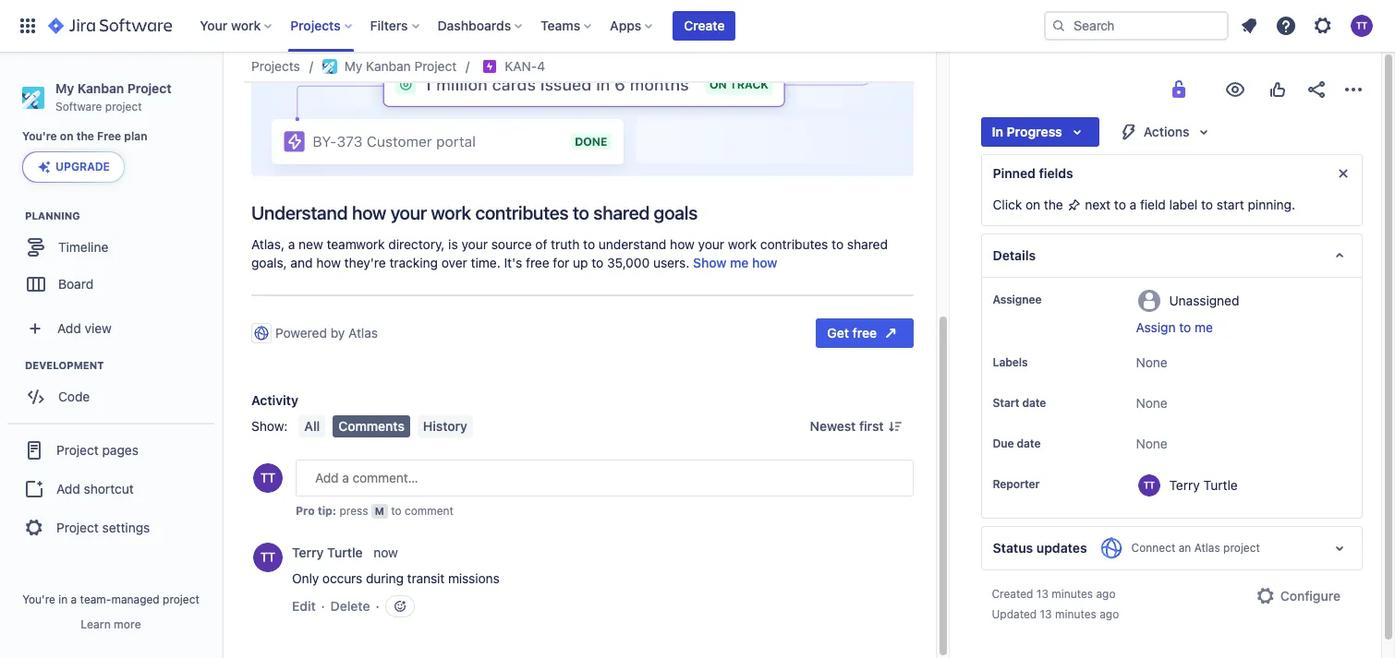 Task type: describe. For each thing, give the bounding box(es) containing it.
updates
[[1036, 540, 1087, 556]]

timeline link
[[9, 229, 213, 266]]

software
[[55, 100, 102, 113]]

unassigned
[[1169, 292, 1239, 308]]

edit button
[[292, 597, 316, 616]]

my for my kanban project software project
[[55, 80, 74, 96]]

status updates
[[993, 540, 1087, 556]]

share image
[[1306, 79, 1328, 101]]

vote options: no one has voted for this issue yet. image
[[1267, 79, 1289, 101]]

add reaction image
[[392, 599, 407, 614]]

label
[[1169, 197, 1198, 213]]

actions button
[[1107, 117, 1226, 147]]

due
[[993, 437, 1014, 451]]

learn more button
[[81, 618, 141, 633]]

m
[[375, 505, 384, 517]]

add view
[[57, 321, 112, 336]]

appswitcher icon image
[[17, 15, 39, 37]]

board
[[58, 276, 93, 292]]

my kanban project software project
[[55, 80, 171, 113]]

planning group
[[9, 209, 221, 309]]

newest first
[[810, 418, 884, 434]]

copy link to issue image
[[542, 58, 556, 73]]

dashboards button
[[432, 11, 530, 41]]

more
[[114, 618, 141, 632]]

project settings
[[56, 520, 150, 536]]

apps button
[[604, 11, 660, 41]]

search image
[[1051, 18, 1066, 33]]

first
[[859, 418, 884, 434]]

upgrade button
[[23, 153, 124, 182]]

pinning.
[[1248, 197, 1295, 213]]

projects for projects link
[[251, 58, 300, 74]]

project pages link
[[7, 431, 214, 472]]

learn more
[[81, 618, 141, 632]]

date for due date
[[1017, 437, 1041, 451]]

create button
[[673, 11, 736, 41]]

configure
[[1280, 589, 1341, 604]]

1 vertical spatial minutes
[[1055, 608, 1097, 622]]

actions image
[[1342, 79, 1365, 101]]

all button
[[299, 415, 325, 438]]

activity
[[251, 392, 298, 408]]

created 13 minutes ago updated 13 minutes ago
[[992, 588, 1119, 622]]

add view button
[[11, 311, 211, 348]]

all
[[304, 418, 320, 434]]

project pages
[[56, 442, 139, 458]]

learn
[[81, 618, 111, 632]]

press
[[339, 504, 368, 518]]

your
[[200, 18, 228, 33]]

pages
[[102, 442, 139, 458]]

Add a comment… field
[[296, 460, 913, 497]]

project inside status updates element
[[1223, 541, 1260, 555]]

a for in
[[71, 593, 77, 607]]

filters button
[[365, 11, 426, 41]]

my kanban project image
[[322, 59, 337, 74]]

epic image
[[483, 59, 497, 74]]

primary element
[[11, 0, 1044, 52]]

next to a field label to start pinning.
[[1082, 197, 1295, 213]]

edit
[[292, 598, 316, 614]]

newest first button
[[799, 415, 913, 438]]

due date
[[993, 437, 1041, 451]]

an
[[1179, 541, 1191, 555]]

kanban for my kanban project
[[366, 58, 411, 74]]

none for due
[[1136, 436, 1168, 452]]

created
[[992, 588, 1033, 601]]

show:
[[251, 418, 288, 434]]

kan-4 link
[[505, 55, 545, 78]]

history button
[[418, 415, 473, 438]]

projects link
[[251, 55, 300, 78]]

1 vertical spatial turtle
[[327, 545, 363, 561]]

my kanban project link
[[322, 55, 457, 78]]

Search field
[[1044, 11, 1229, 41]]

only
[[292, 571, 319, 586]]

2 vertical spatial project
[[163, 593, 199, 607]]

profile image of terry turtle image
[[253, 464, 283, 493]]

pinned
[[993, 165, 1036, 181]]

settings
[[102, 520, 150, 536]]

shortcut
[[84, 481, 134, 497]]

details element
[[981, 234, 1363, 278]]

connect an atlas project
[[1131, 541, 1260, 555]]

0 vertical spatial turtle
[[1203, 477, 1238, 493]]

click
[[993, 197, 1022, 213]]

managed
[[111, 593, 160, 607]]

menu bar containing all
[[295, 415, 477, 438]]

to left start
[[1201, 197, 1213, 213]]

during
[[366, 571, 404, 586]]

transit
[[407, 571, 445, 586]]

comment
[[405, 504, 454, 518]]

assign to me button
[[1136, 319, 1343, 337]]

code
[[58, 389, 90, 405]]

to right m
[[391, 504, 402, 518]]

1 vertical spatial 13
[[1040, 608, 1052, 622]]

newest
[[810, 418, 856, 434]]

tip:
[[318, 504, 336, 518]]

0 vertical spatial ago
[[1096, 588, 1116, 601]]

occurs
[[322, 571, 362, 586]]

apps
[[610, 18, 642, 33]]

0 vertical spatial minutes
[[1052, 588, 1093, 601]]

start
[[1217, 197, 1244, 213]]

1 horizontal spatial terry
[[1169, 477, 1200, 493]]

projects for projects dropdown button on the top left of the page
[[290, 18, 341, 33]]

timeline
[[58, 239, 108, 255]]

labels
[[993, 356, 1028, 370]]

fields
[[1039, 165, 1073, 181]]

reporter
[[993, 478, 1040, 492]]

to inside button
[[1179, 320, 1191, 335]]

assign to me
[[1136, 320, 1213, 335]]



Task type: vqa. For each thing, say whether or not it's contained in the screenshot.
clear filters
no



Task type: locate. For each thing, give the bounding box(es) containing it.
none for start
[[1136, 395, 1168, 411]]

hide message image
[[1332, 163, 1354, 185]]

you're in a team-managed project
[[22, 593, 199, 607]]

your work button
[[194, 11, 279, 41]]

terry turtle up occurs
[[292, 545, 363, 561]]

to right next
[[1114, 197, 1126, 213]]

work
[[231, 18, 261, 33]]

jira software image
[[48, 15, 172, 37], [48, 15, 172, 37]]

2 none from the top
[[1136, 395, 1168, 411]]

2 horizontal spatial project
[[1223, 541, 1260, 555]]

projects inside dropdown button
[[290, 18, 341, 33]]

my right my kanban project image
[[344, 58, 362, 74]]

on for click
[[1026, 197, 1040, 213]]

1 horizontal spatial the
[[1044, 197, 1063, 213]]

you're for you're in a team-managed project
[[22, 593, 55, 607]]

a left field
[[1130, 197, 1137, 213]]

0 vertical spatial terry
[[1169, 477, 1200, 493]]

pro
[[296, 504, 315, 518]]

view
[[85, 321, 112, 336]]

create
[[684, 18, 725, 33]]

turtle up occurs
[[327, 545, 363, 561]]

next
[[1085, 197, 1111, 213]]

kanban inside my kanban project software project
[[77, 80, 124, 96]]

you're up upgrade button
[[22, 130, 57, 143]]

menu bar
[[295, 415, 477, 438]]

planning image
[[3, 205, 25, 228]]

date right due
[[1017, 437, 1041, 451]]

start
[[993, 396, 1019, 410]]

0 vertical spatial a
[[1130, 197, 1137, 213]]

on
[[60, 130, 73, 143], [1026, 197, 1040, 213]]

project up the add shortcut
[[56, 442, 99, 458]]

0 vertical spatial you're
[[22, 130, 57, 143]]

free
[[97, 130, 121, 143]]

my inside my kanban project software project
[[55, 80, 74, 96]]

1 vertical spatial terry
[[292, 545, 324, 561]]

1 vertical spatial kanban
[[77, 80, 124, 96]]

1 horizontal spatial project
[[163, 593, 199, 607]]

0 vertical spatial date
[[1022, 396, 1046, 410]]

0 vertical spatial on
[[60, 130, 73, 143]]

1 vertical spatial terry turtle
[[292, 545, 363, 561]]

0 horizontal spatial my
[[55, 80, 74, 96]]

2 you're from the top
[[22, 593, 55, 607]]

sidebar navigation image
[[201, 74, 242, 111]]

status updates element
[[981, 527, 1363, 571]]

0 horizontal spatial terry
[[292, 545, 324, 561]]

add left view
[[57, 321, 81, 336]]

project left epic image
[[414, 58, 457, 74]]

0 vertical spatial terry turtle
[[1169, 477, 1238, 493]]

0 vertical spatial add
[[57, 321, 81, 336]]

projects down work
[[251, 58, 300, 74]]

1 vertical spatial none
[[1136, 395, 1168, 411]]

comments
[[338, 418, 405, 434]]

your profile and settings image
[[1351, 15, 1373, 37]]

0 horizontal spatial the
[[76, 130, 94, 143]]

the for you're
[[76, 130, 94, 143]]

2 vertical spatial none
[[1136, 436, 1168, 452]]

watch options: you are not watching this issue, 0 people watching image
[[1224, 79, 1246, 101]]

me
[[1195, 320, 1213, 335]]

my for my kanban project
[[344, 58, 362, 74]]

delete button
[[330, 597, 370, 616]]

development group
[[9, 359, 221, 422]]

project up plan
[[105, 100, 142, 113]]

settings image
[[1312, 15, 1334, 37]]

add inside popup button
[[57, 321, 81, 336]]

assign
[[1136, 320, 1176, 335]]

the for click
[[1044, 197, 1063, 213]]

a
[[1130, 197, 1137, 213], [71, 593, 77, 607]]

my up software
[[55, 80, 74, 96]]

kan-4
[[505, 58, 545, 74]]

your work
[[200, 18, 261, 33]]

you're for you're on the free plan
[[22, 130, 57, 143]]

add inside button
[[56, 481, 80, 497]]

0 vertical spatial kanban
[[366, 58, 411, 74]]

1 you're from the top
[[22, 130, 57, 143]]

0 vertical spatial project
[[105, 100, 142, 113]]

minutes right updated
[[1055, 608, 1097, 622]]

1 vertical spatial project
[[1223, 541, 1260, 555]]

banner
[[0, 0, 1395, 52]]

project settings link
[[7, 508, 214, 549]]

1 horizontal spatial kanban
[[366, 58, 411, 74]]

you're
[[22, 130, 57, 143], [22, 593, 55, 607]]

project up plan
[[127, 80, 171, 96]]

the
[[76, 130, 94, 143], [1044, 197, 1063, 213]]

0 vertical spatial projects
[[290, 18, 341, 33]]

0 horizontal spatial on
[[60, 130, 73, 143]]

my inside 'my kanban project' link
[[344, 58, 362, 74]]

planning
[[25, 210, 80, 222]]

1 vertical spatial my
[[55, 80, 74, 96]]

you're on the free plan
[[22, 130, 147, 143]]

0 vertical spatial none
[[1136, 355, 1168, 370]]

project right the managed
[[163, 593, 199, 607]]

0 horizontal spatial turtle
[[327, 545, 363, 561]]

to left me
[[1179, 320, 1191, 335]]

13 right updated
[[1040, 608, 1052, 622]]

add for add view
[[57, 321, 81, 336]]

actions
[[1144, 124, 1190, 140]]

team-
[[80, 593, 111, 607]]

projects up my kanban project image
[[290, 18, 341, 33]]

turtle
[[1203, 477, 1238, 493], [327, 545, 363, 561]]

1 horizontal spatial terry turtle
[[1169, 477, 1238, 493]]

group
[[7, 423, 214, 555]]

1 vertical spatial on
[[1026, 197, 1040, 213]]

assignee
[[993, 293, 1042, 307]]

teams
[[541, 18, 580, 33]]

kanban down filters
[[366, 58, 411, 74]]

development image
[[3, 355, 25, 377]]

terry turtle up atlas
[[1169, 477, 1238, 493]]

project
[[414, 58, 457, 74], [127, 80, 171, 96], [56, 442, 99, 458], [56, 520, 99, 536]]

history
[[423, 418, 467, 434]]

delete
[[330, 598, 370, 614]]

project down the add shortcut
[[56, 520, 99, 536]]

0 horizontal spatial kanban
[[77, 80, 124, 96]]

code link
[[9, 379, 213, 416]]

a for to
[[1130, 197, 1137, 213]]

1 horizontal spatial my
[[344, 58, 362, 74]]

comments button
[[333, 415, 410, 438]]

date for start date
[[1022, 396, 1046, 410]]

connect
[[1131, 541, 1176, 555]]

0 horizontal spatial project
[[105, 100, 142, 113]]

terry up only
[[292, 545, 324, 561]]

add
[[57, 321, 81, 336], [56, 481, 80, 497]]

terry up an
[[1169, 477, 1200, 493]]

terry turtle
[[1169, 477, 1238, 493], [292, 545, 363, 561]]

0 vertical spatial my
[[344, 58, 362, 74]]

3 none from the top
[[1136, 436, 1168, 452]]

add shortcut
[[56, 481, 134, 497]]

details
[[993, 248, 1036, 263]]

the left free
[[76, 130, 94, 143]]

the down fields
[[1044, 197, 1063, 213]]

kanban for my kanban project software project
[[77, 80, 124, 96]]

1 horizontal spatial on
[[1026, 197, 1040, 213]]

notifications image
[[1238, 15, 1260, 37]]

turtle up atlas
[[1203, 477, 1238, 493]]

0 vertical spatial 13
[[1036, 588, 1049, 601]]

0 horizontal spatial a
[[71, 593, 77, 607]]

upgrade
[[55, 160, 110, 174]]

field
[[1140, 197, 1166, 213]]

newest first image
[[887, 419, 902, 434]]

my
[[344, 58, 362, 74], [55, 80, 74, 96]]

project inside my kanban project software project
[[127, 80, 171, 96]]

1 vertical spatial a
[[71, 593, 77, 607]]

configure link
[[1243, 582, 1352, 612]]

group containing project pages
[[7, 423, 214, 555]]

only occurs during transit missions
[[292, 571, 499, 586]]

0 vertical spatial the
[[76, 130, 94, 143]]

on for you're
[[60, 130, 73, 143]]

1 vertical spatial add
[[56, 481, 80, 497]]

none
[[1136, 355, 1168, 370], [1136, 395, 1168, 411], [1136, 436, 1168, 452]]

missions
[[448, 571, 499, 586]]

dashboards
[[438, 18, 511, 33]]

plan
[[124, 130, 147, 143]]

1 vertical spatial ago
[[1100, 608, 1119, 622]]

4
[[537, 58, 545, 74]]

1 horizontal spatial a
[[1130, 197, 1137, 213]]

0 horizontal spatial terry turtle
[[292, 545, 363, 561]]

updated
[[992, 608, 1037, 622]]

13
[[1036, 588, 1049, 601], [1040, 608, 1052, 622]]

1 vertical spatial date
[[1017, 437, 1041, 451]]

projects
[[290, 18, 341, 33], [251, 58, 300, 74]]

kanban up software
[[77, 80, 124, 96]]

development
[[25, 360, 104, 372]]

1 vertical spatial projects
[[251, 58, 300, 74]]

1 none from the top
[[1136, 355, 1168, 370]]

click on the
[[993, 197, 1067, 213]]

atlas
[[1194, 541, 1220, 555]]

minutes down updates
[[1052, 588, 1093, 601]]

to
[[1114, 197, 1126, 213], [1201, 197, 1213, 213], [1179, 320, 1191, 335], [391, 504, 402, 518]]

banner containing your work
[[0, 0, 1395, 52]]

1 vertical spatial you're
[[22, 593, 55, 607]]

add left shortcut
[[56, 481, 80, 497]]

on up upgrade button
[[60, 130, 73, 143]]

pro tip: press m to comment
[[296, 504, 454, 518]]

project right atlas
[[1223, 541, 1260, 555]]

teams button
[[535, 11, 599, 41]]

add for add shortcut
[[56, 481, 80, 497]]

date right start
[[1022, 396, 1046, 410]]

1 horizontal spatial turtle
[[1203, 477, 1238, 493]]

add shortcut button
[[7, 472, 214, 508]]

you're left in
[[22, 593, 55, 607]]

1 vertical spatial the
[[1044, 197, 1063, 213]]

help image
[[1275, 15, 1297, 37]]

13 right created
[[1036, 588, 1049, 601]]

project inside my kanban project software project
[[105, 100, 142, 113]]

a right in
[[71, 593, 77, 607]]

pinned fields
[[993, 165, 1073, 181]]

on right the click
[[1026, 197, 1040, 213]]

minutes
[[1052, 588, 1093, 601], [1055, 608, 1097, 622]]



